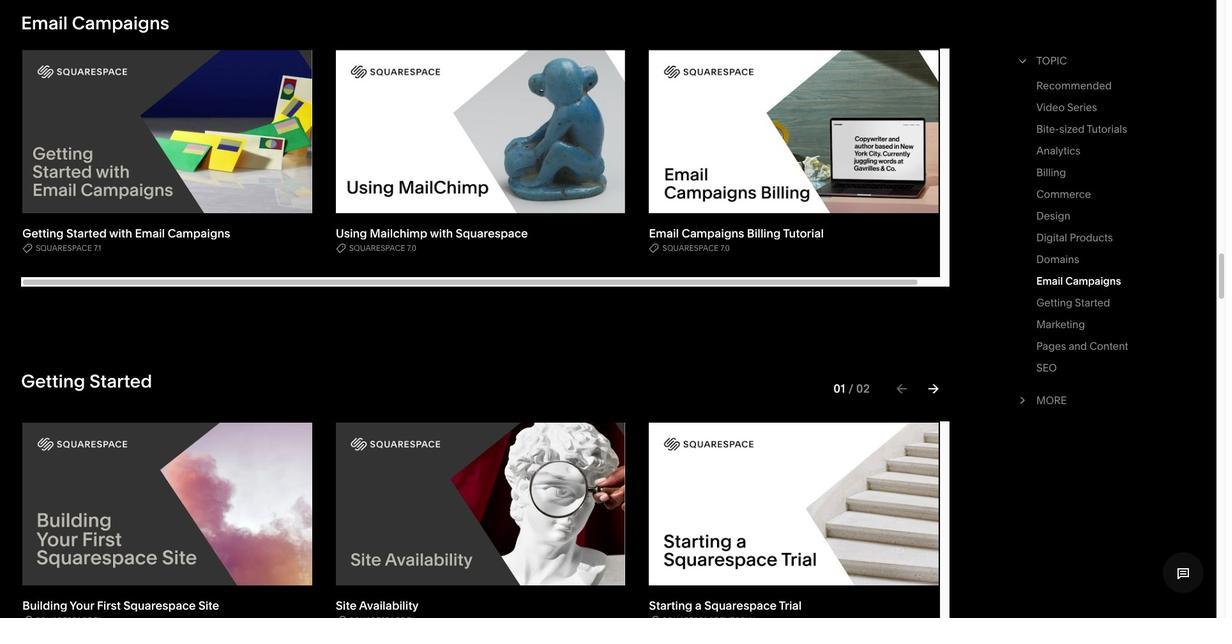 Task type: vqa. For each thing, say whether or not it's contained in the screenshot.
the middle equivalent
no



Task type: describe. For each thing, give the bounding box(es) containing it.
with for started
[[109, 226, 132, 240]]

bite-
[[1037, 123, 1059, 135]]

pages
[[1037, 340, 1066, 353]]

more
[[1037, 394, 1067, 407]]

building
[[22, 598, 67, 613]]

squarespace 7.0 for mailchimp
[[349, 243, 416, 253]]

tutorials
[[1087, 123, 1128, 135]]

domains
[[1037, 253, 1080, 266]]

content
[[1090, 340, 1128, 353]]

topic
[[1037, 54, 1067, 67]]

more link
[[1037, 392, 1174, 409]]

0 horizontal spatial email campaigns
[[21, 12, 169, 34]]

02
[[856, 381, 870, 396]]

0 vertical spatial started
[[66, 226, 107, 240]]

video series link
[[1037, 98, 1097, 120]]

getting started link
[[1037, 294, 1110, 316]]

01
[[834, 381, 845, 396]]

billing link
[[1037, 163, 1066, 185]]

1 site from the left
[[198, 598, 219, 613]]

commerce
[[1037, 188, 1091, 201]]

building your first squarespace site
[[22, 598, 219, 613]]

using mailchimp with squarespace
[[336, 226, 528, 240]]

marketing
[[1037, 318, 1085, 331]]

digital products
[[1037, 231, 1113, 244]]

01 / 02
[[834, 381, 870, 396]]

seo link
[[1037, 359, 1057, 381]]

video series
[[1037, 101, 1097, 114]]

1 vertical spatial started
[[1075, 296, 1110, 309]]

domains link
[[1037, 250, 1080, 272]]

0 horizontal spatial getting started
[[21, 370, 152, 392]]

first
[[97, 598, 121, 613]]

/
[[848, 381, 854, 396]]

topic button
[[1015, 45, 1174, 77]]

pages and content link
[[1037, 337, 1128, 359]]

with for mailchimp
[[430, 226, 453, 240]]

getting started with email campaigns
[[22, 226, 230, 240]]

1 vertical spatial email campaigns
[[1037, 275, 1121, 287]]

2 site from the left
[[336, 598, 357, 613]]

and
[[1069, 340, 1087, 353]]

a
[[695, 598, 702, 613]]

digital products link
[[1037, 229, 1113, 250]]

7.0 for mailchimp
[[407, 243, 416, 253]]



Task type: locate. For each thing, give the bounding box(es) containing it.
analytics
[[1037, 144, 1081, 157]]

sized
[[1059, 123, 1085, 135]]

squarespace 7.1
[[36, 243, 101, 253]]

1 horizontal spatial with
[[430, 226, 453, 240]]

billing left tutorial
[[747, 226, 781, 240]]

1 with from the left
[[109, 226, 132, 240]]

using
[[336, 226, 367, 240]]

0 horizontal spatial 7.0
[[407, 243, 416, 253]]

analytics link
[[1037, 142, 1081, 163]]

0 vertical spatial getting
[[22, 226, 64, 240]]

0 vertical spatial getting started
[[1037, 296, 1110, 309]]

1 horizontal spatial squarespace 7.0
[[663, 243, 730, 253]]

1 horizontal spatial billing
[[1037, 166, 1066, 179]]

squarespace 7.0 down mailchimp
[[349, 243, 416, 253]]

email campaigns link
[[1037, 272, 1121, 294]]

pages and content
[[1037, 340, 1128, 353]]

2 vertical spatial started
[[89, 370, 152, 392]]

7.0 down mailchimp
[[407, 243, 416, 253]]

campaigns
[[72, 12, 169, 34], [168, 226, 230, 240], [682, 226, 744, 240], [1066, 275, 1121, 287]]

0 vertical spatial email campaigns
[[21, 12, 169, 34]]

7.0
[[407, 243, 416, 253], [721, 243, 730, 253]]

1 horizontal spatial 7.0
[[721, 243, 730, 253]]

tutorial
[[783, 226, 824, 240]]

1 horizontal spatial site
[[336, 598, 357, 613]]

design link
[[1037, 207, 1071, 229]]

2 squarespace 7.0 from the left
[[663, 243, 730, 253]]

site
[[198, 598, 219, 613], [336, 598, 357, 613]]

1 vertical spatial getting
[[1037, 296, 1073, 309]]

marketing link
[[1037, 316, 1085, 337]]

starting a squarespace trial
[[649, 598, 802, 613]]

1 horizontal spatial email campaigns
[[1037, 275, 1121, 287]]

commerce link
[[1037, 185, 1091, 207]]

trial
[[779, 598, 802, 613]]

7.0 down email campaigns billing tutorial
[[721, 243, 730, 253]]

your
[[70, 598, 94, 613]]

2 vertical spatial getting
[[21, 370, 85, 392]]

1 7.0 from the left
[[407, 243, 416, 253]]

2 with from the left
[[430, 226, 453, 240]]

squarespace 7.0
[[349, 243, 416, 253], [663, 243, 730, 253]]

billing down analytics link
[[1037, 166, 1066, 179]]

mailchimp
[[370, 226, 427, 240]]

getting started
[[1037, 296, 1110, 309], [21, 370, 152, 392]]

squarespace 7.0 for campaigns
[[663, 243, 730, 253]]

more button
[[1015, 384, 1174, 416]]

products
[[1070, 231, 1113, 244]]

series
[[1067, 101, 1097, 114]]

squarespace
[[456, 226, 528, 240], [36, 243, 92, 253], [349, 243, 405, 253], [663, 243, 719, 253], [123, 598, 196, 613], [704, 598, 777, 613]]

getting
[[22, 226, 64, 240], [1037, 296, 1073, 309], [21, 370, 85, 392]]

1 vertical spatial billing
[[747, 226, 781, 240]]

with
[[109, 226, 132, 240], [430, 226, 453, 240]]

0 horizontal spatial billing
[[747, 226, 781, 240]]

recommended
[[1037, 79, 1112, 92]]

0 horizontal spatial site
[[198, 598, 219, 613]]

email
[[21, 12, 68, 34], [135, 226, 165, 240], [649, 226, 679, 240], [1037, 275, 1063, 287]]

email campaigns billing tutorial
[[649, 226, 824, 240]]

availability
[[359, 598, 419, 613]]

1 vertical spatial getting started
[[21, 370, 152, 392]]

billing
[[1037, 166, 1066, 179], [747, 226, 781, 240]]

started
[[66, 226, 107, 240], [1075, 296, 1110, 309], [89, 370, 152, 392]]

1 squarespace 7.0 from the left
[[349, 243, 416, 253]]

bite-sized tutorials
[[1037, 123, 1128, 135]]

squarespace 7.0 down email campaigns billing tutorial
[[663, 243, 730, 253]]

design
[[1037, 209, 1071, 222]]

recommended link
[[1037, 77, 1112, 98]]

0 horizontal spatial with
[[109, 226, 132, 240]]

email campaigns
[[21, 12, 169, 34], [1037, 275, 1121, 287]]

bite-sized tutorials link
[[1037, 120, 1128, 142]]

digital
[[1037, 231, 1067, 244]]

topic link
[[1037, 52, 1174, 70]]

1 horizontal spatial getting started
[[1037, 296, 1110, 309]]

7.1
[[94, 243, 101, 253]]

starting
[[649, 598, 693, 613]]

7.0 for campaigns
[[721, 243, 730, 253]]

2 7.0 from the left
[[721, 243, 730, 253]]

site availability
[[336, 598, 419, 613]]

0 vertical spatial billing
[[1037, 166, 1066, 179]]

video
[[1037, 101, 1065, 114]]

0 horizontal spatial squarespace 7.0
[[349, 243, 416, 253]]

getting inside getting started link
[[1037, 296, 1073, 309]]

seo
[[1037, 361, 1057, 374]]



